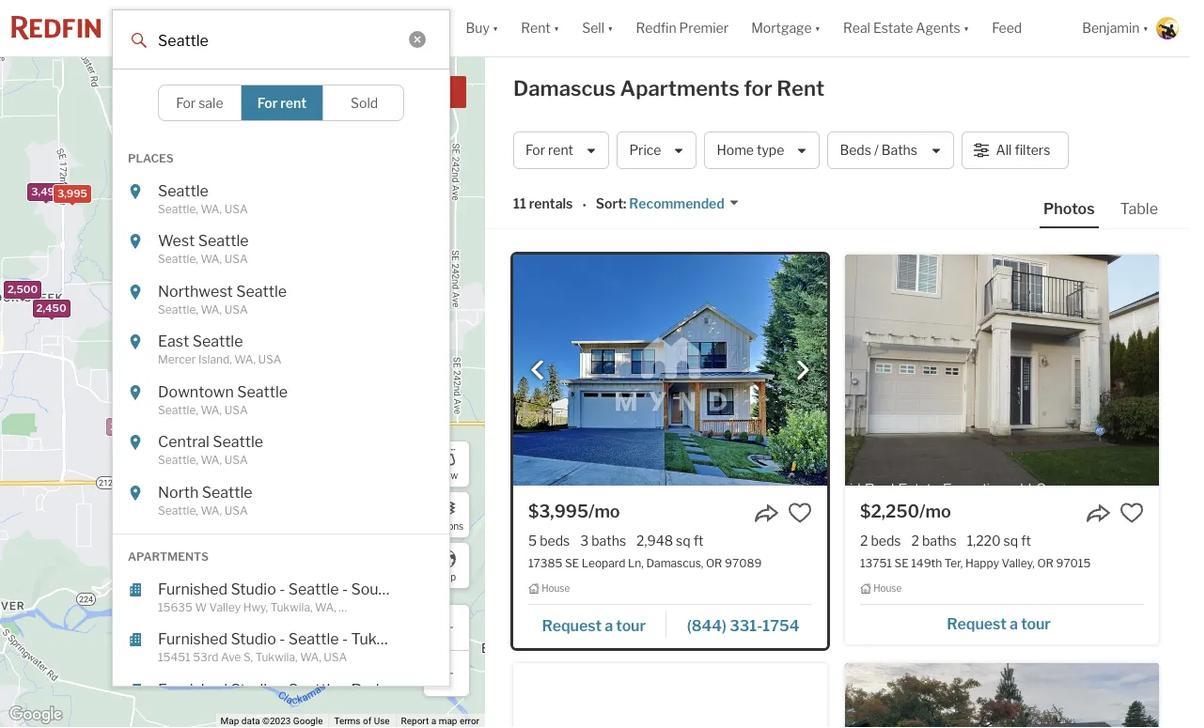 Task type: locate. For each thing, give the bounding box(es) containing it.
furnished inside 'furnished studio - seattle - tukwila 15451 53rd ave s, tukwila, wa, usa'
[[158, 631, 228, 649]]

wa, down central seattle seattle, wa, usa
[[201, 503, 222, 518]]

0 horizontal spatial apartments
[[128, 550, 209, 564]]

for inside for rent button
[[526, 142, 545, 158]]

1 horizontal spatial 2
[[911, 533, 919, 549]]

1 beds from the left
[[540, 533, 570, 549]]

0 vertical spatial rent
[[521, 20, 551, 36]]

sq for $2,250 /mo
[[1004, 533, 1018, 549]]

1 horizontal spatial or
[[1037, 557, 1054, 571]]

▾ inside mortgage ▾ dropdown button
[[815, 20, 821, 36]]

1 vertical spatial apartments
[[128, 550, 209, 564]]

request for request a tour button to the left
[[542, 617, 602, 635]]

seattle, down central
[[158, 453, 198, 467]]

1 horizontal spatial rent
[[777, 76, 825, 101]]

▾ for sell ▾
[[607, 20, 613, 36]]

real estate agents ▾
[[843, 20, 969, 36]]

4 ▾ from the left
[[815, 20, 821, 36]]

0 horizontal spatial request
[[542, 617, 602, 635]]

studio
[[231, 581, 276, 598], [231, 631, 276, 649], [231, 681, 276, 699]]

se right 17385
[[565, 557, 579, 571]]

seattle down places
[[158, 182, 209, 200]]

ft up the valley, on the bottom right
[[1021, 533, 1031, 549]]

studio up hwy,
[[231, 581, 276, 598]]

filters
[[1015, 142, 1050, 158]]

1 sq from the left
[[676, 533, 691, 549]]

2 /mo from the left
[[920, 502, 951, 522]]

1 horizontal spatial tour
[[1021, 616, 1051, 633]]

▾
[[492, 20, 499, 36], [554, 20, 560, 36], [607, 20, 613, 36], [815, 20, 821, 36], [963, 20, 969, 36], [1143, 20, 1149, 36]]

2 beds from the left
[[871, 533, 901, 549]]

seattle, inside west seattle seattle, wa, usa
[[158, 252, 198, 266]]

1 vertical spatial rent
[[548, 142, 573, 158]]

6 seattle, from the top
[[158, 503, 198, 518]]

seattle, inside downtown seattle seattle, wa, usa
[[158, 403, 198, 417]]

149th
[[911, 557, 942, 571]]

sold
[[351, 95, 378, 111]]

1 horizontal spatial map
[[437, 571, 456, 582]]

0 horizontal spatial a
[[431, 716, 436, 727]]

furnished studio - seattle - redmond link
[[113, 674, 449, 724], [158, 681, 420, 700]]

seattle down 'east seattle' link
[[237, 383, 288, 401]]

apartments down redfin premier "button"
[[620, 76, 740, 101]]

baths up leopard
[[592, 533, 626, 549]]

2 house from the left
[[874, 583, 902, 594]]

a down the valley, on the bottom right
[[1010, 616, 1018, 633]]

2 baths
[[911, 533, 957, 549]]

15451
[[158, 651, 191, 665]]

tour for request a tour button to the left
[[616, 617, 646, 635]]

s,
[[243, 651, 253, 665]]

seattle, for central
[[158, 453, 198, 467]]

0 horizontal spatial house
[[542, 583, 570, 594]]

2,948
[[637, 533, 673, 549]]

table button
[[1116, 199, 1162, 227]]

/mo up 3 baths
[[589, 502, 620, 522]]

sq up damascus,
[[676, 533, 691, 549]]

2
[[860, 533, 868, 549], [911, 533, 919, 549]]

ft up damascus,
[[693, 533, 704, 549]]

2 ▾ from the left
[[554, 20, 560, 36]]

2 beds
[[860, 533, 901, 549]]

1 horizontal spatial /mo
[[920, 502, 951, 522]]

3,995
[[57, 187, 87, 200]]

photos button
[[1040, 199, 1116, 228]]

request a tour down happy
[[947, 616, 1051, 633]]

(844) 331-1754
[[687, 617, 800, 635]]

tour for the rightmost request a tour button
[[1021, 616, 1051, 633]]

beds / baths
[[840, 142, 918, 158]]

1 horizontal spatial rent
[[548, 142, 573, 158]]

wa, inside central seattle seattle, wa, usa
[[201, 453, 222, 467]]

save search button
[[360, 76, 466, 108]]

1 horizontal spatial baths
[[922, 533, 957, 549]]

option group
[[158, 85, 405, 121]]

▾ left sell
[[554, 20, 560, 36]]

seattle, inside north seattle seattle, wa, usa
[[158, 503, 198, 518]]

house
[[542, 583, 570, 594], [874, 583, 902, 594]]

favorite button checkbox
[[788, 501, 812, 526]]

beds for $2,250
[[871, 533, 901, 549]]

wa, down furnished studio - seattle - southcenter link
[[315, 600, 336, 614]]

mortgage ▾ button
[[751, 0, 821, 56]]

0 horizontal spatial rent
[[521, 20, 551, 36]]

usa down 'east seattle' link
[[258, 353, 282, 367]]

a down leopard
[[605, 617, 613, 635]]

rent ▾ button
[[510, 0, 571, 56]]

for right sale
[[257, 95, 278, 111]]

1 seattle, from the top
[[158, 202, 198, 216]]

1 horizontal spatial request a tour
[[947, 616, 1051, 633]]

studio up the s,
[[231, 631, 276, 649]]

map inside button
[[437, 571, 456, 582]]

terms
[[334, 716, 361, 727]]

▾ for benjamin ▾
[[1143, 20, 1149, 36]]

2 up 149th
[[911, 533, 919, 549]]

3 furnished from the top
[[158, 681, 228, 699]]

wa,
[[201, 202, 222, 216], [201, 252, 222, 266], [201, 302, 222, 316], [234, 353, 256, 367], [201, 403, 222, 417], [201, 453, 222, 467], [201, 503, 222, 518], [315, 600, 336, 614], [300, 651, 321, 665]]

0 vertical spatial rent
[[280, 95, 307, 111]]

0 vertical spatial tukwila,
[[270, 600, 313, 614]]

1 se from the left
[[565, 557, 579, 571]]

▾ inside buy ▾ dropdown button
[[492, 20, 499, 36]]

studio inside 'furnished studio - seattle - tukwila 15451 53rd ave s, tukwila, wa, usa'
[[231, 631, 276, 649]]

1 horizontal spatial house
[[874, 583, 902, 594]]

0 vertical spatial studio
[[231, 581, 276, 598]]

0 horizontal spatial se
[[565, 557, 579, 571]]

report
[[401, 716, 429, 727]]

$2,250
[[860, 502, 920, 522]]

options
[[430, 520, 464, 532]]

east
[[158, 333, 189, 351]]

baths
[[592, 533, 626, 549], [922, 533, 957, 549]]

seattle, down northwest
[[158, 302, 198, 316]]

-
[[279, 581, 285, 598], [342, 581, 348, 598], [279, 631, 285, 649], [342, 631, 348, 649], [279, 681, 285, 699], [342, 681, 348, 699]]

1 vertical spatial studio
[[231, 631, 276, 649]]

usa down central seattle link
[[224, 453, 248, 467]]

seattle, for west
[[158, 252, 198, 266]]

0 vertical spatial furnished
[[158, 581, 228, 598]]

rent
[[521, 20, 551, 36], [777, 76, 825, 101]]

1 horizontal spatial ft
[[1021, 533, 1031, 549]]

all filters button
[[961, 132, 1069, 169]]

sort
[[596, 196, 623, 212]]

0 horizontal spatial rent
[[280, 95, 307, 111]]

▾ for rent ▾
[[554, 20, 560, 36]]

for inside for rent radio
[[257, 95, 278, 111]]

island,
[[198, 353, 232, 367]]

2 baths from the left
[[922, 533, 957, 549]]

▾ right mortgage
[[815, 20, 821, 36]]

request a tour
[[947, 616, 1051, 633], [542, 617, 646, 635]]

usa inside downtown seattle seattle, wa, usa
[[224, 403, 248, 417]]

rent inside for rent button
[[548, 142, 573, 158]]

map left data
[[221, 716, 239, 727]]

baths for $2,250 /mo
[[922, 533, 957, 549]]

▾ right sell
[[607, 20, 613, 36]]

1 horizontal spatial for
[[257, 95, 278, 111]]

2 se from the left
[[894, 557, 909, 571]]

3 ▾ from the left
[[607, 20, 613, 36]]

request a tour button
[[860, 609, 1144, 637], [528, 611, 667, 639]]

2 2 from the left
[[911, 533, 919, 549]]

1 horizontal spatial request a tour button
[[860, 609, 1144, 637]]

2 up 13751
[[860, 533, 868, 549]]

331-
[[730, 617, 763, 635]]

2,450
[[36, 301, 66, 314]]

15635
[[158, 600, 193, 614]]

furnished down 53rd
[[158, 681, 228, 699]]

map down options
[[437, 571, 456, 582]]

2 for 2 beds
[[860, 533, 868, 549]]

furnished studio - seattle - southcenter 15635 w valley hwy, tukwila, wa, usa
[[158, 581, 439, 614]]

tour down the valley, on the bottom right
[[1021, 616, 1051, 633]]

beds up 13751
[[871, 533, 901, 549]]

tukwila, inside 'furnished studio - seattle - tukwila 15451 53rd ave s, tukwila, wa, usa'
[[255, 651, 298, 665]]

0 horizontal spatial ft
[[693, 533, 704, 549]]

photo of 17385 se leopard ln, damascus, or 97089 image
[[513, 255, 827, 486]]

seattle, down west
[[158, 252, 198, 266]]

tukwila, down furnished studio - seattle - tukwila link
[[255, 651, 298, 665]]

wa, up northwest
[[201, 252, 222, 266]]

2 seattle, from the top
[[158, 252, 198, 266]]

w
[[195, 600, 207, 614]]

wa, inside northwest seattle seattle, wa, usa
[[201, 302, 222, 316]]

5 seattle, from the top
[[158, 453, 198, 467]]

2 ft from the left
[[1021, 533, 1031, 549]]

1 studio from the top
[[231, 581, 276, 598]]

1 house from the left
[[542, 583, 570, 594]]

usa down "northwest seattle" link on the left top of the page
[[224, 302, 248, 316]]

1 vertical spatial for rent
[[526, 142, 573, 158]]

0 horizontal spatial 2
[[860, 533, 868, 549]]

1 horizontal spatial sq
[[1004, 533, 1018, 549]]

usa up northwest seattle seattle, wa, usa
[[224, 252, 248, 266]]

0 horizontal spatial /mo
[[589, 502, 620, 522]]

0 horizontal spatial for rent
[[257, 95, 307, 111]]

2 furnished from the top
[[158, 631, 228, 649]]

0 horizontal spatial for
[[176, 95, 196, 111]]

0 horizontal spatial map
[[221, 716, 239, 727]]

request down 17385
[[542, 617, 602, 635]]

usa down north seattle link on the bottom of the page
[[224, 503, 248, 518]]

ft
[[693, 533, 704, 549], [1021, 533, 1031, 549]]

seattle, inside central seattle seattle, wa, usa
[[158, 453, 198, 467]]

2 studio from the top
[[231, 631, 276, 649]]

▾ inside sell ▾ dropdown button
[[607, 20, 613, 36]]

1 vertical spatial tukwila,
[[255, 651, 298, 665]]

0 horizontal spatial request a tour
[[542, 617, 646, 635]]

1 furnished from the top
[[158, 581, 228, 598]]

1 /mo from the left
[[589, 502, 620, 522]]

user photo image
[[1156, 17, 1179, 39]]

usa up furnished studio - seattle - redmond
[[324, 651, 347, 665]]

wa, inside north seattle seattle, wa, usa
[[201, 503, 222, 518]]

rent right for
[[777, 76, 825, 101]]

wa, down central
[[201, 453, 222, 467]]

northwest seattle link
[[158, 283, 393, 301]]

furnished up w
[[158, 581, 228, 598]]

0 horizontal spatial request a tour button
[[528, 611, 667, 639]]

for rent up rentals
[[526, 142, 573, 158]]

seattle, down north
[[158, 503, 198, 518]]

for
[[176, 95, 196, 111], [257, 95, 278, 111], [526, 142, 545, 158]]

mortgage ▾
[[751, 20, 821, 36]]

northwest
[[158, 283, 233, 300]]

1 vertical spatial map
[[221, 716, 239, 727]]

or left 97089
[[706, 557, 722, 571]]

real estate agents ▾ link
[[843, 0, 969, 56]]

0 horizontal spatial or
[[706, 557, 722, 571]]

furnished inside furnished studio - seattle - southcenter 15635 w valley hwy, tukwila, wa, usa
[[158, 581, 228, 598]]

ave
[[221, 651, 241, 665]]

seattle,
[[158, 202, 198, 216], [158, 252, 198, 266], [158, 302, 198, 316], [158, 403, 198, 417], [158, 453, 198, 467], [158, 503, 198, 518]]

▾ right buy
[[492, 20, 499, 36]]

apartments
[[620, 76, 740, 101], [128, 550, 209, 564]]

seattle inside the east seattle mercer island, wa, usa
[[192, 333, 243, 351]]

request a tour button down the valley, on the bottom right
[[860, 609, 1144, 637]]

sell ▾
[[582, 20, 613, 36]]

studio inside furnished studio - seattle - southcenter 15635 w valley hwy, tukwila, wa, usa
[[231, 581, 276, 598]]

a left 'map'
[[431, 716, 436, 727]]

2 vertical spatial studio
[[231, 681, 276, 699]]

tukwila, for tukwila
[[255, 651, 298, 665]]

0 vertical spatial for rent
[[257, 95, 307, 111]]

usa up tukwila
[[339, 600, 362, 614]]

error
[[460, 716, 479, 727]]

2 horizontal spatial a
[[1010, 616, 1018, 633]]

1 baths from the left
[[592, 533, 626, 549]]

for rent down city, address, school, building, zip search field
[[257, 95, 307, 111]]

rent inside dropdown button
[[521, 20, 551, 36]]

usa down seattle link
[[224, 202, 248, 216]]

studio for furnished studio - seattle - southcenter
[[231, 581, 276, 598]]

house down 17385
[[542, 583, 570, 594]]

0 vertical spatial apartments
[[620, 76, 740, 101]]

0 vertical spatial map
[[437, 571, 456, 582]]

seattle inside 'seattle seattle, wa, usa'
[[158, 182, 209, 200]]

3 seattle, from the top
[[158, 302, 198, 316]]

1 ▾ from the left
[[492, 20, 499, 36]]

usa inside west seattle seattle, wa, usa
[[224, 252, 248, 266]]

usa inside 'furnished studio - seattle - tukwila 15451 53rd ave s, tukwila, wa, usa'
[[324, 651, 347, 665]]

/mo up 2 baths
[[920, 502, 951, 522]]

central seattle link
[[158, 433, 393, 452]]

seattle down downtown seattle seattle, wa, usa
[[213, 433, 263, 451]]

report a map error
[[401, 716, 479, 727]]

seattle, inside northwest seattle seattle, wa, usa
[[158, 302, 198, 316]]

1 horizontal spatial for rent
[[526, 142, 573, 158]]

damascus,
[[646, 557, 704, 571]]

usa down downtown seattle link on the bottom left
[[224, 403, 248, 417]]

favorite button image
[[788, 501, 812, 526]]

wa, down northwest
[[201, 302, 222, 316]]

real estate agents ▾ button
[[832, 0, 981, 56]]

furnished
[[158, 581, 228, 598], [158, 631, 228, 649], [158, 681, 228, 699]]

seattle inside furnished studio - seattle - southcenter 15635 w valley hwy, tukwila, wa, usa
[[288, 581, 339, 598]]

clear input button
[[409, 31, 426, 48]]

seattle down west seattle "link"
[[236, 283, 287, 300]]

request a tour button down leopard
[[528, 611, 667, 639]]

downtown
[[158, 383, 234, 401]]

beds
[[540, 533, 570, 549], [871, 533, 901, 549]]

seattle down central seattle seattle, wa, usa
[[202, 484, 253, 502]]

tukwila, down furnished studio - seattle - southcenter link
[[270, 600, 313, 614]]

wa, up west seattle seattle, wa, usa
[[201, 202, 222, 216]]

City, Address, School, Building, ZIP search field
[[149, 22, 449, 59]]

or right the valley, on the bottom right
[[1037, 557, 1054, 571]]

wa, right island,
[[234, 353, 256, 367]]

map data ©2023 google
[[221, 716, 323, 727]]

seattle inside northwest seattle seattle, wa, usa
[[236, 283, 287, 300]]

wa, down furnished studio - seattle - tukwila link
[[300, 651, 321, 665]]

▾ left user photo
[[1143, 20, 1149, 36]]

sq up the valley, on the bottom right
[[1004, 533, 1018, 549]]

for rent inside radio
[[257, 95, 307, 111]]

seattle up island,
[[192, 333, 243, 351]]

tukwila, inside furnished studio - seattle - southcenter 15635 w valley hwy, tukwila, wa, usa
[[270, 600, 313, 614]]

•
[[582, 197, 586, 213]]

1 horizontal spatial beds
[[871, 533, 901, 549]]

baths
[[882, 142, 918, 158]]

▾ inside rent ▾ dropdown button
[[554, 20, 560, 36]]

6 ▾ from the left
[[1143, 20, 1149, 36]]

ter,
[[945, 557, 963, 571]]

for up rentals
[[526, 142, 545, 158]]

rentals
[[529, 196, 573, 212]]

seattle up furnished studio - seattle - tukwila link
[[288, 581, 339, 598]]

1 horizontal spatial request
[[947, 616, 1007, 633]]

tour down ln,
[[616, 617, 646, 635]]

1 2 from the left
[[860, 533, 868, 549]]

1 horizontal spatial apartments
[[620, 76, 740, 101]]

buy ▾
[[466, 20, 499, 36]]

baths up 149th
[[922, 533, 957, 549]]

2 vertical spatial furnished
[[158, 681, 228, 699]]

5 ▾ from the left
[[963, 20, 969, 36]]

0 horizontal spatial sq
[[676, 533, 691, 549]]

seattle, inside 'seattle seattle, wa, usa'
[[158, 202, 198, 216]]

Sold radio
[[324, 86, 405, 120]]

studio up data
[[231, 681, 276, 699]]

:
[[623, 196, 626, 212]]

se left 149th
[[894, 557, 909, 571]]

seattle seattle, wa, usa
[[158, 182, 248, 216]]

search
[[409, 85, 450, 101]]

tukwila,
[[270, 600, 313, 614], [255, 651, 298, 665]]

rent down city, address, school, building, zip search field
[[280, 95, 307, 111]]

photo of 13751 se 149th ter, happy valley, or 97015 image
[[845, 255, 1159, 486]]

1 ft from the left
[[693, 533, 704, 549]]

seattle, down downtown
[[158, 403, 198, 417]]

apartments up 15635
[[128, 550, 209, 564]]

buy ▾ button
[[455, 0, 510, 56]]

For rent radio
[[241, 86, 324, 120]]

seattle inside 'furnished studio - seattle - tukwila 15451 53rd ave s, tukwila, wa, usa'
[[288, 631, 339, 649]]

0 horizontal spatial baths
[[592, 533, 626, 549]]

rent right buy ▾
[[521, 20, 551, 36]]

all filters
[[996, 142, 1050, 158]]

11 rentals •
[[513, 196, 586, 213]]

2 sq from the left
[[1004, 533, 1018, 549]]

/mo for $2,250
[[920, 502, 951, 522]]

4 seattle, from the top
[[158, 403, 198, 417]]

▾ right agents
[[963, 20, 969, 36]]

for for for sale option
[[176, 95, 196, 111]]

1 vertical spatial furnished
[[158, 631, 228, 649]]

map
[[439, 716, 457, 727]]

a for the rightmost request a tour button
[[1010, 616, 1018, 633]]

request down 13751 se 149th ter, happy valley, or 97015
[[947, 616, 1007, 633]]

furnished up 53rd
[[158, 631, 228, 649]]

1 horizontal spatial a
[[605, 617, 613, 635]]

beds right 5
[[540, 533, 570, 549]]

0 horizontal spatial beds
[[540, 533, 570, 549]]

rent up rentals
[[548, 142, 573, 158]]

for left sale
[[176, 95, 196, 111]]

0 horizontal spatial tour
[[616, 617, 646, 635]]

seattle down furnished studio - seattle - southcenter 15635 w valley hwy, tukwila, wa, usa
[[288, 631, 339, 649]]

seattle, up west
[[158, 202, 198, 216]]

seattle right west
[[198, 232, 249, 250]]

2 horizontal spatial for
[[526, 142, 545, 158]]

for inside for sale option
[[176, 95, 196, 111]]

1 horizontal spatial se
[[894, 557, 909, 571]]

for rent inside button
[[526, 142, 573, 158]]

usa inside north seattle seattle, wa, usa
[[224, 503, 248, 518]]

wa, down downtown
[[201, 403, 222, 417]]

▾ inside real estate agents ▾ link
[[963, 20, 969, 36]]

house down 13751
[[874, 583, 902, 594]]

request a tour down leopard
[[542, 617, 646, 635]]

redfin premier button
[[625, 0, 740, 56]]

furnished studio - seattle - southcenter link
[[158, 581, 439, 599]]



Task type: vqa. For each thing, say whether or not it's contained in the screenshot.
"3D"
no



Task type: describe. For each thing, give the bounding box(es) containing it.
feed button
[[981, 0, 1071, 56]]

data
[[241, 716, 260, 727]]

agents
[[916, 20, 961, 36]]

1,220 sq ft
[[967, 533, 1031, 549]]

tukwila, for southcenter
[[270, 600, 313, 614]]

house for $2,250
[[874, 583, 902, 594]]

wa, inside 'seattle seattle, wa, usa'
[[201, 202, 222, 216]]

- down furnished studio - seattle - southcenter 15635 w valley hwy, tukwila, wa, usa
[[279, 631, 285, 649]]

1,220
[[967, 533, 1001, 549]]

seattle up google
[[288, 681, 339, 699]]

real
[[843, 20, 870, 36]]

hwy,
[[243, 600, 268, 614]]

photo of 14711 se wy east ave, damascus, or 97089 image
[[845, 664, 1159, 728]]

wa, inside furnished studio - seattle - southcenter 15635 w valley hwy, tukwila, wa, usa
[[315, 600, 336, 614]]

recommended
[[629, 196, 725, 212]]

furnished studio - seattle - tukwila link
[[158, 631, 404, 650]]

redfin premier
[[636, 20, 729, 36]]

for rent button
[[513, 132, 610, 169]]

$3,995
[[528, 502, 589, 522]]

recommended button
[[626, 195, 740, 213]]

(844) 331-1754 link
[[667, 609, 812, 641]]

/
[[874, 142, 879, 158]]

request for the rightmost request a tour button
[[947, 616, 1007, 633]]

2 or from the left
[[1037, 557, 1054, 571]]

ft for $2,250 /mo
[[1021, 533, 1031, 549]]

- up ©2023
[[279, 681, 285, 699]]

usa inside the east seattle mercer island, wa, usa
[[258, 353, 282, 367]]

north seattle seattle, wa, usa
[[158, 484, 253, 518]]

beds for $3,995
[[540, 533, 570, 549]]

central seattle seattle, wa, usa
[[158, 433, 263, 467]]

table
[[1120, 200, 1158, 218]]

usa inside northwest seattle seattle, wa, usa
[[224, 302, 248, 316]]

13751
[[860, 557, 892, 571]]

5 beds
[[528, 533, 570, 549]]

usa inside furnished studio - seattle - southcenter 15635 w valley hwy, tukwila, wa, usa
[[339, 600, 362, 614]]

benjamin ▾
[[1082, 20, 1149, 36]]

seattle, for north
[[158, 503, 198, 518]]

premier
[[679, 20, 729, 36]]

se for $2,250
[[894, 557, 909, 571]]

▾ for buy ▾
[[492, 20, 499, 36]]

favorite button image
[[1120, 501, 1144, 526]]

ln,
[[628, 557, 644, 571]]

furnished studio - seattle - redmond
[[158, 681, 420, 699]]

estate
[[873, 20, 913, 36]]

price
[[629, 142, 661, 158]]

rent inside for rent radio
[[280, 95, 307, 111]]

wa, inside downtown seattle seattle, wa, usa
[[201, 403, 222, 417]]

type
[[757, 142, 784, 158]]

- up furnished studio - seattle - tukwila link
[[279, 581, 285, 598]]

of
[[363, 716, 372, 727]]

seattle, for northwest
[[158, 302, 198, 316]]

se for $3,995
[[565, 557, 579, 571]]

wa, inside west seattle seattle, wa, usa
[[201, 252, 222, 266]]

sort :
[[596, 196, 626, 212]]

- left the 'southcenter'
[[342, 581, 348, 598]]

3 studio from the top
[[231, 681, 276, 699]]

central
[[158, 433, 209, 451]]

map for map data ©2023 google
[[221, 716, 239, 727]]

beds
[[840, 142, 871, 158]]

places
[[128, 151, 174, 165]]

759-
[[381, 20, 411, 36]]

11
[[513, 196, 526, 212]]

for for for rent radio
[[257, 95, 278, 111]]

favorite button checkbox
[[1120, 501, 1144, 526]]

beds / baths button
[[828, 132, 954, 169]]

benjamin
[[1082, 20, 1140, 36]]

google
[[293, 716, 323, 727]]

mortgage
[[751, 20, 812, 36]]

for sale
[[176, 95, 223, 111]]

▾ for mortgage ▾
[[815, 20, 821, 36]]

home
[[717, 142, 754, 158]]

7732
[[411, 20, 443, 36]]

furnished for furnished studio - seattle - southcenter
[[158, 581, 228, 598]]

previous button image
[[528, 361, 547, 380]]

(844)
[[687, 617, 727, 635]]

/mo for $3,995
[[589, 502, 620, 522]]

usa inside 'seattle seattle, wa, usa'
[[224, 202, 248, 216]]

3 baths
[[580, 533, 626, 549]]

seattle inside north seattle seattle, wa, usa
[[202, 484, 253, 502]]

draw button
[[423, 441, 470, 488]]

feed
[[992, 20, 1022, 36]]

a for request a tour button to the left
[[605, 617, 613, 635]]

north seattle link
[[158, 484, 393, 503]]

baths for $3,995 /mo
[[592, 533, 626, 549]]

request a tour for the rightmost request a tour button
[[947, 616, 1051, 633]]

redfin
[[636, 20, 677, 36]]

seattle inside west seattle seattle, wa, usa
[[198, 232, 249, 250]]

- up terms
[[342, 681, 348, 699]]

97015
[[1056, 557, 1091, 571]]

furnished studio - seattle - tukwila 15451 53rd ave s, tukwila, wa, usa
[[158, 631, 404, 665]]

map for map
[[437, 571, 456, 582]]

map region
[[0, 0, 600, 728]]

studio for furnished studio - seattle - tukwila
[[231, 631, 276, 649]]

2 for 2 baths
[[911, 533, 919, 549]]

option group containing for sale
[[158, 85, 405, 121]]

844-
[[350, 20, 381, 36]]

wa, inside 'furnished studio - seattle - tukwila 15451 53rd ave s, tukwila, wa, usa'
[[300, 651, 321, 665]]

furnished for furnished studio - seattle - tukwila
[[158, 631, 228, 649]]

seattle inside central seattle seattle, wa, usa
[[213, 433, 263, 451]]

ft for $3,995 /mo
[[693, 533, 704, 549]]

sq for $3,995 /mo
[[676, 533, 691, 549]]

3,495
[[31, 185, 61, 198]]

sell ▾ button
[[582, 0, 613, 56]]

damascus
[[513, 76, 616, 101]]

- left tukwila
[[342, 631, 348, 649]]

97089
[[725, 557, 762, 571]]

buy
[[466, 20, 490, 36]]

seattle, for downtown
[[158, 403, 198, 417]]

©2023
[[262, 716, 291, 727]]

rent ▾ button
[[521, 0, 560, 56]]

terms of use
[[334, 716, 390, 727]]

home type
[[717, 142, 784, 158]]

1 vertical spatial rent
[[777, 76, 825, 101]]

downtown seattle seattle, wa, usa
[[158, 383, 288, 417]]

west
[[158, 232, 195, 250]]

1754
[[763, 617, 800, 635]]

1 or from the left
[[706, 557, 722, 571]]

redmond
[[351, 681, 420, 699]]

north
[[158, 484, 199, 502]]

buy ▾ button
[[466, 0, 499, 56]]

3
[[580, 533, 589, 549]]

price button
[[617, 132, 697, 169]]

house for $3,995
[[542, 583, 570, 594]]

17385 se leopard ln, damascus, or 97089
[[528, 557, 762, 571]]

terms of use link
[[334, 716, 390, 727]]

usa inside central seattle seattle, wa, usa
[[224, 453, 248, 467]]

use
[[374, 716, 390, 727]]

request a tour for request a tour button to the left
[[542, 617, 646, 635]]

valley,
[[1002, 557, 1035, 571]]

for
[[744, 76, 773, 101]]

wa, inside the east seattle mercer island, wa, usa
[[234, 353, 256, 367]]

seattle inside downtown seattle seattle, wa, usa
[[237, 383, 288, 401]]

For sale radio
[[159, 86, 241, 120]]

google image
[[5, 703, 67, 728]]

next button image
[[793, 361, 812, 380]]



